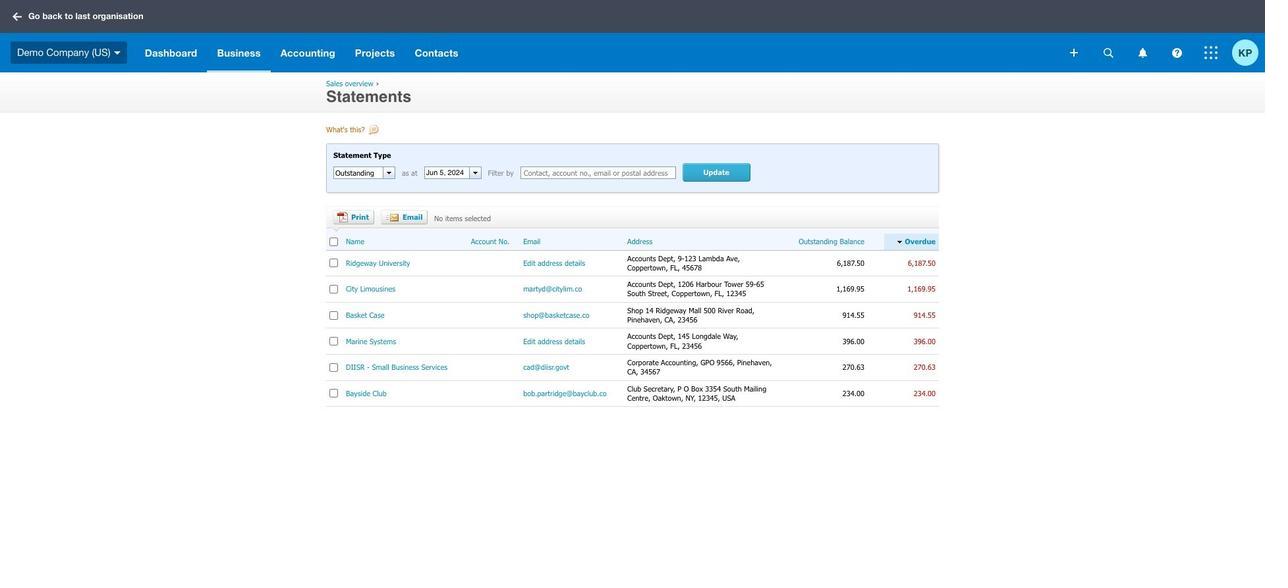 Task type: vqa. For each thing, say whether or not it's contained in the screenshot.
manage menu toggle icon
no



Task type: locate. For each thing, give the bounding box(es) containing it.
None checkbox
[[329, 259, 338, 268], [329, 285, 338, 294], [329, 337, 338, 346], [329, 364, 338, 372], [329, 390, 338, 398], [329, 259, 338, 268], [329, 285, 338, 294], [329, 337, 338, 346], [329, 364, 338, 372], [329, 390, 338, 398]]

svg image
[[13, 12, 22, 21], [1204, 46, 1218, 59], [1070, 49, 1078, 57]]

svg image
[[1103, 48, 1113, 58], [1138, 48, 1147, 58], [1172, 48, 1182, 58], [114, 51, 120, 55]]

None text field
[[334, 168, 383, 179], [425, 168, 469, 179], [334, 168, 383, 179], [425, 168, 469, 179]]

2 horizontal spatial svg image
[[1204, 46, 1218, 59]]

None checkbox
[[329, 238, 338, 246], [329, 311, 338, 320], [329, 238, 338, 246], [329, 311, 338, 320]]

banner
[[0, 0, 1265, 72]]



Task type: describe. For each thing, give the bounding box(es) containing it.
1 horizontal spatial svg image
[[1070, 49, 1078, 57]]

0 horizontal spatial svg image
[[13, 12, 22, 21]]

Contact, account no., email or postal address text field
[[520, 167, 676, 179]]



